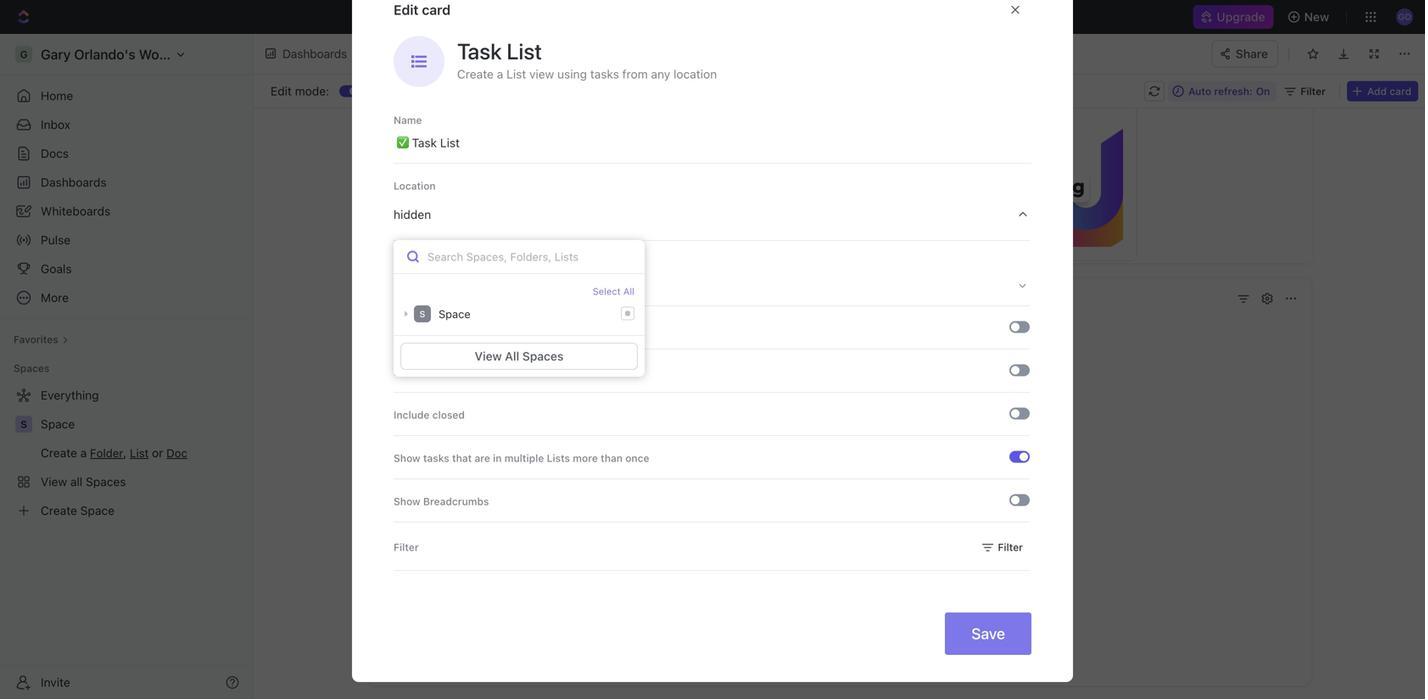 Task type: vqa. For each thing, say whether or not it's contained in the screenshot.
TREE inside Sidebar NAVIGATION
no



Task type: locate. For each thing, give the bounding box(es) containing it.
list up view
[[507, 38, 542, 64]]

multiple
[[505, 452, 544, 464]]

docs link
[[7, 140, 246, 167]]

card
[[422, 2, 451, 18], [1390, 85, 1412, 97]]

list right a
[[507, 67, 526, 81]]

subtasks
[[433, 322, 477, 334]]

spaces inside button
[[523, 349, 564, 363]]

1 vertical spatial show
[[394, 496, 421, 507]]

2 include from the top
[[394, 366, 430, 378]]

clickup logo image
[[1347, 41, 1423, 56]]

edit for edit mode:
[[271, 84, 292, 98]]

share
[[1236, 47, 1269, 61]]

include left archived
[[394, 366, 430, 378]]

1 vertical spatial dashboards link
[[7, 169, 246, 196]]

0 vertical spatial card
[[422, 2, 451, 18]]

0 horizontal spatial card
[[422, 2, 451, 18]]

1 vertical spatial s
[[20, 418, 27, 430]]

dashboards up the whiteboards in the top left of the page
[[41, 175, 107, 189]]

2 vertical spatial include
[[394, 409, 430, 421]]

from
[[623, 67, 648, 81]]

that
[[452, 452, 472, 464]]

0 vertical spatial task
[[457, 38, 502, 64]]

list up subtasks
[[435, 291, 459, 307]]

task inside button
[[402, 291, 432, 307]]

card inside button
[[1390, 85, 1412, 97]]

tasks left that
[[423, 452, 450, 464]]

0 vertical spatial space
[[439, 308, 471, 320]]

save
[[972, 625, 1006, 643]]

whiteboards link
[[7, 198, 246, 225]]

on
[[1257, 85, 1271, 97]]

1 vertical spatial edit
[[271, 84, 292, 98]]

spaces right view
[[523, 349, 564, 363]]

include down ✅ task list
[[394, 322, 430, 334]]

2 show from the top
[[394, 496, 421, 507]]

university:
[[946, 82, 1006, 96]]

1 vertical spatial card
[[1390, 85, 1412, 97]]

name
[[394, 114, 422, 126]]

select all
[[593, 286, 635, 297]]

edit card
[[394, 2, 451, 18]]

0 horizontal spatial s
[[20, 418, 27, 430]]

s inside "element"
[[20, 418, 27, 430]]

include
[[394, 322, 430, 334], [394, 366, 430, 378], [394, 409, 430, 421]]

1 horizontal spatial card
[[1390, 85, 1412, 97]]

by
[[427, 257, 439, 269]]

dashboards
[[283, 47, 347, 61], [1149, 82, 1217, 96], [41, 175, 107, 189]]

tasks
[[590, 67, 619, 81], [423, 452, 450, 464]]

1 horizontal spatial tasks
[[590, 67, 619, 81]]

all right view
[[505, 349, 520, 363]]

at
[[1276, 42, 1286, 55]]

add card button
[[1348, 81, 1419, 101]]

using
[[558, 67, 587, 81]]

1 horizontal spatial dashboards
[[283, 47, 347, 61]]

task inside task list create a list view using tasks from any location
[[457, 38, 502, 64]]

any
[[651, 67, 671, 81]]

space right space, , "element"
[[41, 417, 75, 431]]

0 vertical spatial all
[[624, 286, 635, 297]]

include left closed
[[394, 409, 430, 421]]

None text field
[[372, 43, 723, 64]]

show
[[394, 452, 421, 464], [394, 496, 421, 507]]

Search Spaces, Folders, Lists text field
[[394, 240, 645, 274]]

home
[[41, 89, 73, 103]]

1 horizontal spatial task
[[457, 38, 502, 64]]

include for include subtasks
[[394, 322, 430, 334]]

0 vertical spatial edit
[[394, 2, 419, 18]]

hidden button
[[394, 202, 1030, 227]]

space
[[439, 308, 471, 320], [41, 417, 75, 431]]

edit
[[394, 2, 419, 18], [271, 84, 292, 98]]

breadcrumbs
[[423, 496, 489, 507]]

include for include closed
[[394, 409, 430, 421]]

view all spaces button
[[401, 343, 638, 370]]

✅ task list
[[385, 291, 459, 307]]

include for include archived
[[394, 366, 430, 378]]

dashboards up mode:
[[283, 47, 347, 61]]

0 horizontal spatial dashboards
[[41, 175, 107, 189]]

1 horizontal spatial s
[[420, 309, 425, 319]]

3 include from the top
[[394, 409, 430, 421]]

upgrade link
[[1194, 5, 1274, 29]]

share button
[[1212, 40, 1279, 67]]

1 vertical spatial include
[[394, 366, 430, 378]]

0 vertical spatial include
[[394, 322, 430, 334]]

all inside button
[[505, 349, 520, 363]]

dashboards link up mode:
[[261, 42, 353, 66]]

task list create a list view using tasks from any location
[[457, 38, 717, 81]]

a
[[497, 67, 504, 81]]

1 vertical spatial all
[[505, 349, 520, 363]]

space up subtasks
[[439, 308, 471, 320]]

0 vertical spatial dashboards link
[[261, 42, 353, 66]]

1 horizontal spatial all
[[624, 286, 635, 297]]

2 horizontal spatial dashboards
[[1149, 82, 1217, 96]]

1 vertical spatial dashboards
[[1149, 82, 1217, 96]]

dashboards right with at the right top of the page
[[1149, 82, 1217, 96]]

task
[[457, 38, 502, 64], [402, 291, 432, 307]]

archived
[[433, 366, 475, 378]]

dashboards link
[[261, 42, 353, 66], [7, 169, 246, 196]]

0 vertical spatial show
[[394, 452, 421, 464]]

0 horizontal spatial task
[[402, 291, 432, 307]]

14,
[[1228, 42, 1243, 55]]

0 horizontal spatial edit
[[271, 84, 292, 98]]

show tasks that are in multiple lists more than once
[[394, 452, 650, 464]]

0 horizontal spatial space
[[41, 417, 75, 431]]

home link
[[7, 82, 246, 109]]

pulse link
[[7, 227, 246, 254]]

2 vertical spatial list
[[435, 291, 459, 307]]

group
[[394, 257, 424, 269]]

0 vertical spatial tasks
[[590, 67, 619, 81]]

lists
[[547, 452, 570, 464]]

✅
[[385, 291, 399, 307]]

task right ✅
[[402, 291, 432, 307]]

tasks left from on the left top of page
[[590, 67, 619, 81]]

spaces
[[523, 349, 564, 363], [14, 362, 50, 374]]

0 horizontal spatial tasks
[[423, 452, 450, 464]]

1 vertical spatial space
[[41, 417, 75, 431]]

space inside sidebar navigation
[[41, 417, 75, 431]]

1 vertical spatial task
[[402, 291, 432, 307]]

1 show from the top
[[394, 452, 421, 464]]

list
[[507, 38, 542, 64], [507, 67, 526, 81], [435, 291, 459, 307]]

0 vertical spatial dashboards
[[283, 47, 347, 61]]

all right the select
[[624, 286, 635, 297]]

1 horizontal spatial spaces
[[523, 349, 564, 363]]

all for view
[[505, 349, 520, 363]]

s
[[420, 309, 425, 319], [20, 418, 27, 430]]

spaces down favorites
[[14, 362, 50, 374]]

all for select
[[624, 286, 635, 297]]

dashboards inside sidebar navigation
[[41, 175, 107, 189]]

task up create
[[457, 38, 502, 64]]

0 horizontal spatial all
[[505, 349, 520, 363]]

auto refresh: on
[[1189, 85, 1271, 97]]

1 vertical spatial list
[[507, 67, 526, 81]]

tasks inside task list create a list view using tasks from any location
[[590, 67, 619, 81]]

1 include from the top
[[394, 322, 430, 334]]

0 horizontal spatial dashboards link
[[7, 169, 246, 196]]

closed
[[433, 409, 465, 421]]

spaces inside sidebar navigation
[[14, 362, 50, 374]]

dashboards link down the docs link
[[7, 169, 246, 196]]

show down include closed
[[394, 452, 421, 464]]

all
[[624, 286, 635, 297], [505, 349, 520, 363]]

0 horizontal spatial spaces
[[14, 362, 50, 374]]

2 vertical spatial dashboards
[[41, 175, 107, 189]]

hidden
[[394, 207, 431, 221]]

dec
[[1205, 42, 1225, 55]]

in
[[493, 452, 502, 464]]

invite
[[41, 676, 70, 690]]

1 horizontal spatial edit
[[394, 2, 419, 18]]

show up filter
[[394, 496, 421, 507]]



Task type: describe. For each thing, give the bounding box(es) containing it.
group by
[[394, 257, 439, 269]]

sidebar navigation
[[0, 34, 254, 699]]

view all spaces
[[475, 349, 564, 363]]

clickup university: leverage reporting with dashboards link
[[900, 69, 1217, 109]]

show for show breadcrumbs
[[394, 496, 421, 507]]

2023
[[1246, 42, 1273, 55]]

show for show tasks that are in multiple lists more than once
[[394, 452, 421, 464]]

reporting
[[1064, 82, 1119, 96]]

docs
[[41, 146, 69, 160]]

filter
[[394, 541, 419, 553]]

space link
[[41, 411, 243, 438]]

pulse
[[41, 233, 71, 247]]

clickup university: leverage reporting with dashboards
[[900, 82, 1217, 96]]

view
[[475, 349, 502, 363]]

include subtasks
[[394, 322, 477, 334]]

card for edit card
[[422, 2, 451, 18]]

include archived
[[394, 366, 475, 378]]

edit mode:
[[271, 84, 329, 98]]

dashboards for the bottommost dashboards link
[[41, 175, 107, 189]]

upgrade
[[1217, 10, 1266, 24]]

more
[[573, 452, 598, 464]]

inbox link
[[7, 111, 246, 138]]

leverage
[[1010, 82, 1061, 96]]

✅ task list button
[[384, 287, 1228, 311]]

location
[[394, 180, 436, 192]]

add
[[1368, 85, 1387, 97]]

card for add card
[[1390, 85, 1412, 97]]

1 horizontal spatial space
[[439, 308, 471, 320]]

clickup
[[900, 82, 943, 96]]

once
[[626, 452, 650, 464]]

show breadcrumbs
[[394, 496, 489, 507]]

space, , element
[[15, 416, 32, 433]]

save button
[[946, 613, 1032, 655]]

include closed
[[394, 409, 465, 421]]

Card name text field
[[394, 128, 1032, 159]]

than
[[601, 452, 623, 464]]

1 vertical spatial tasks
[[423, 452, 450, 464]]

select
[[593, 286, 621, 297]]

dashboards for rightmost dashboards link
[[283, 47, 347, 61]]

mode:
[[295, 84, 329, 98]]

am
[[1320, 42, 1335, 55]]

11:59
[[1289, 42, 1317, 55]]

list inside button
[[435, 291, 459, 307]]

create
[[457, 67, 494, 81]]

refresh:
[[1215, 85, 1253, 97]]

0 vertical spatial list
[[507, 38, 542, 64]]

add card
[[1368, 85, 1412, 97]]

1 horizontal spatial dashboards link
[[261, 42, 353, 66]]

dec 14, 2023 at 11:59 am
[[1205, 42, 1335, 55]]

view
[[530, 67, 554, 81]]

location
[[674, 67, 717, 81]]

favorites button
[[7, 329, 75, 350]]

whiteboards
[[41, 204, 111, 218]]

goals link
[[7, 255, 246, 283]]

with
[[1122, 82, 1146, 96]]

goals
[[41, 262, 72, 276]]

favorites
[[14, 334, 58, 345]]

are
[[475, 452, 490, 464]]

edit for edit card
[[394, 2, 419, 18]]

new
[[1305, 10, 1330, 24]]

auto
[[1189, 85, 1212, 97]]

new button
[[1281, 3, 1340, 31]]

0 vertical spatial s
[[420, 309, 425, 319]]

inbox
[[41, 118, 70, 132]]



